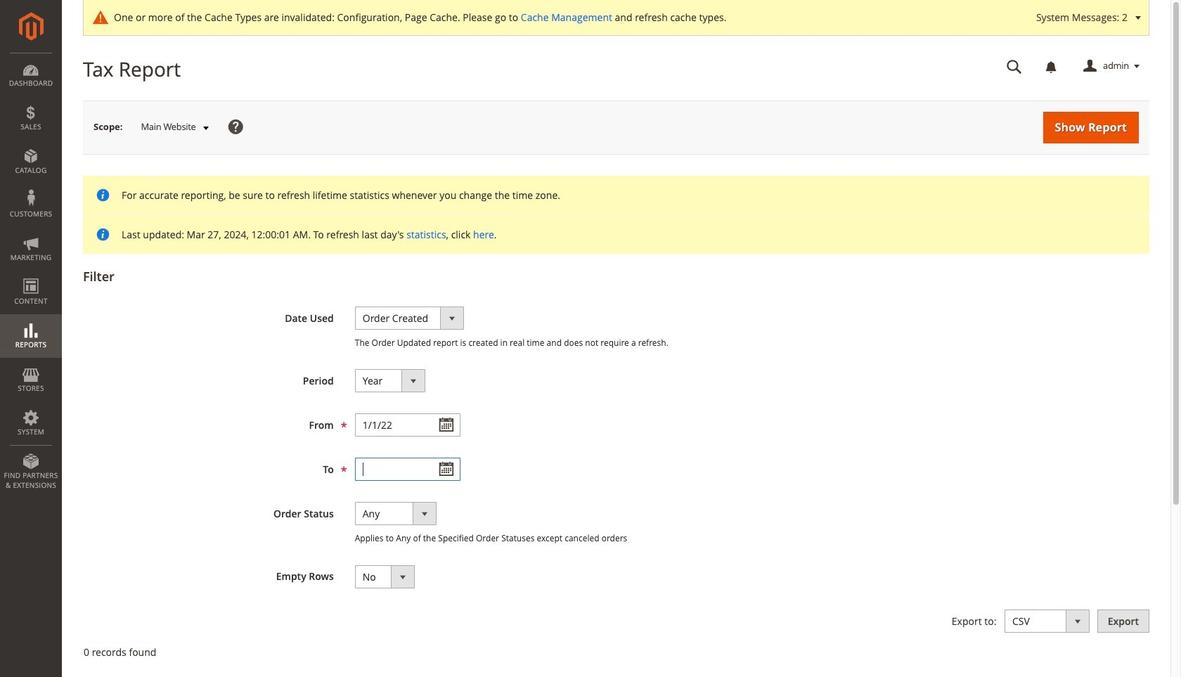 Task type: locate. For each thing, give the bounding box(es) containing it.
menu bar
[[0, 53, 62, 498]]

None text field
[[998, 54, 1033, 79], [355, 414, 461, 437], [998, 54, 1033, 79], [355, 414, 461, 437]]

None text field
[[355, 458, 461, 481]]



Task type: describe. For each thing, give the bounding box(es) containing it.
magento admin panel image
[[19, 12, 43, 41]]



